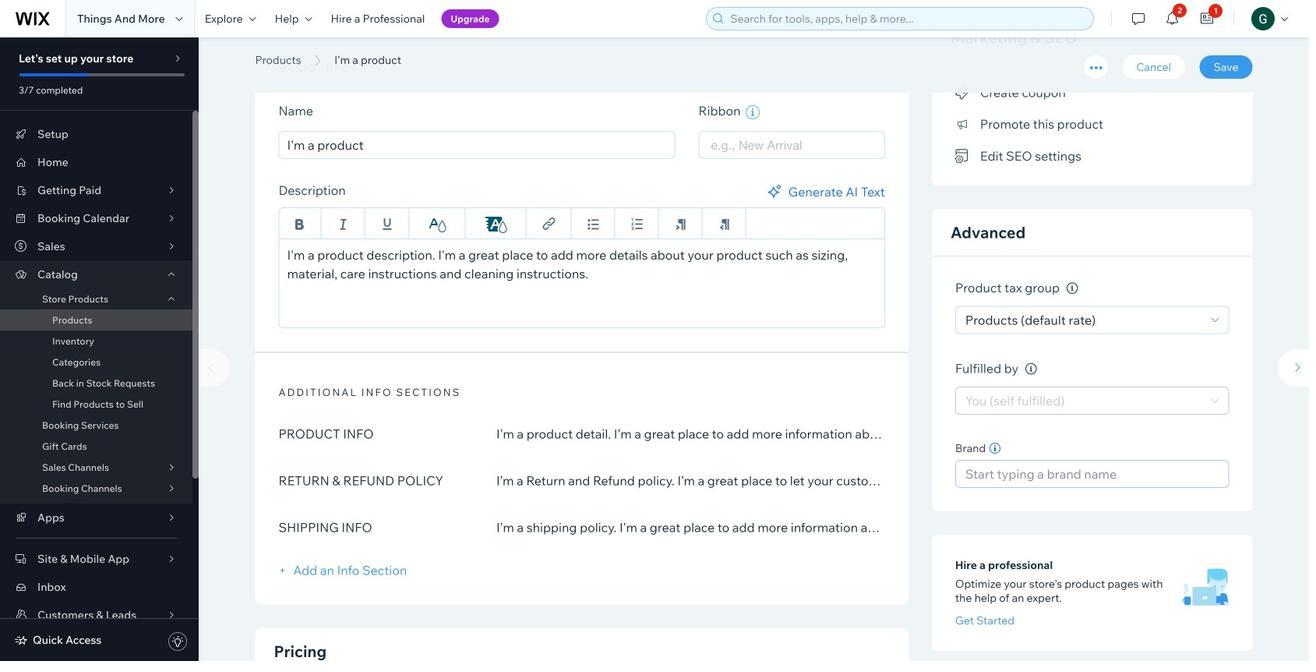Task type: locate. For each thing, give the bounding box(es) containing it.
false text field
[[279, 239, 885, 328]]

Start typing a brand name field
[[961, 461, 1224, 487]]

0 vertical spatial info tooltip image
[[1067, 283, 1079, 294]]

Add a product name text field
[[279, 131, 675, 159]]

1 horizontal spatial info tooltip image
[[1067, 283, 1079, 294]]

promote coupon image
[[956, 85, 971, 99]]

promote image
[[956, 117, 971, 131]]

Search for tools, apps, help & more... field
[[726, 8, 1089, 30]]

1 vertical spatial info tooltip image
[[1026, 363, 1037, 375]]

form
[[191, 0, 1310, 661]]

info tooltip image
[[1067, 283, 1079, 294], [1026, 363, 1037, 375]]



Task type: describe. For each thing, give the bounding box(es) containing it.
0 horizontal spatial info tooltip image
[[1026, 363, 1037, 375]]

seo settings image
[[956, 149, 971, 163]]

Select box search field
[[711, 132, 873, 158]]

sidebar element
[[0, 37, 199, 661]]



Task type: vqa. For each thing, say whether or not it's contained in the screenshot.
promote icon
yes



